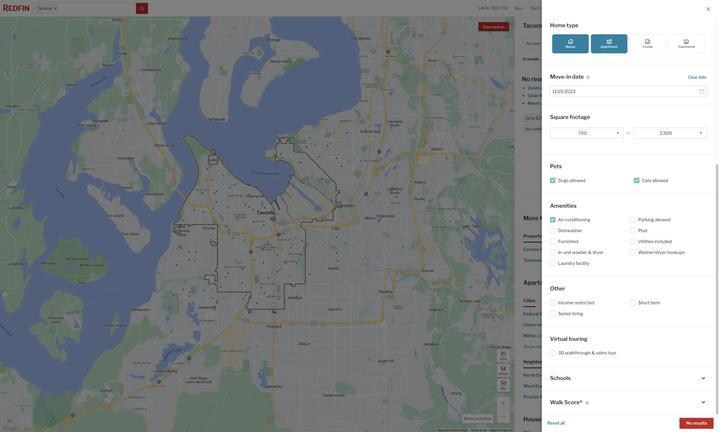 Task type: describe. For each thing, give the bounding box(es) containing it.
terms
[[471, 429, 478, 432]]

townhome
[[678, 45, 695, 49]]

allowed for cats allowed
[[652, 178, 668, 183]]

house
[[565, 45, 575, 49]]

bd
[[645, 41, 649, 46]]

1+ bd / 1+ ba
[[640, 41, 662, 46]]

district
[[540, 395, 556, 400]]

remove
[[464, 417, 479, 421]]

facility
[[576, 261, 589, 266]]

ba
[[657, 41, 662, 46]]

apartments for proctor district apartments for rent
[[557, 395, 580, 400]]

west end link
[[523, 383, 614, 391]]

to left the remove up to $1.5k icon
[[531, 116, 535, 121]]

0 horizontal spatial up
[[526, 116, 530, 121]]

submit search image
[[140, 6, 144, 11]]

1 vertical spatial up to $1.5k
[[526, 116, 545, 121]]

reset inside zoom out clear the map boundary reset all filters or remove one of your filters below to see more homes
[[528, 101, 540, 106]]

houses for houses for rent in tacoma
[[617, 247, 632, 252]]

tacoma for condos for rent in tacoma
[[561, 247, 577, 252]]

clear inside zoom out clear the map boundary reset all filters or remove one of your filters below to see more homes
[[528, 93, 539, 98]]

Apartment checkbox
[[591, 34, 627, 53]]

move-
[[636, 127, 647, 131]]

laundry facility
[[558, 261, 589, 266]]

1 horizontal spatial air conditioning
[[558, 218, 590, 223]]

all inside button
[[560, 421, 565, 426]]

townhomes
[[523, 258, 548, 263]]

clear date
[[688, 75, 706, 79]]

see
[[636, 101, 643, 106]]

more
[[523, 215, 538, 222]]

furnished
[[558, 239, 578, 244]]

near for apartments for rent near tacoma
[[582, 279, 595, 286]]

other
[[550, 286, 565, 292]]

milton
[[523, 334, 537, 339]]

schools link
[[550, 375, 707, 383]]

tacoma for houses for rent in tacoma
[[654, 247, 671, 252]]

houses for houses for rent near tacoma
[[523, 416, 545, 423]]

1-
[[478, 6, 481, 10]]

dogs allowed
[[558, 178, 585, 183]]

townhomes for rent in tacoma
[[523, 258, 587, 263]]

senior living
[[558, 311, 583, 317]]

near for houses for rent near tacoma
[[569, 416, 582, 423]]

map region
[[0, 0, 555, 433]]

houses for rent in tacoma
[[617, 247, 671, 252]]

apartments
[[523, 279, 558, 286]]

houses for rent near tacoma
[[523, 416, 605, 423]]

income restricted
[[558, 301, 594, 306]]

tacoma for more to explore in tacoma
[[576, 215, 598, 222]]

the
[[539, 93, 546, 98]]

allowed for parking allowed
[[655, 218, 671, 223]]

to left move-
[[627, 131, 630, 135]]

of inside zoom out clear the map boundary reset all filters or remove one of your filters below to see more homes
[[590, 101, 594, 106]]

out
[[541, 86, 547, 91]]

baths
[[593, 116, 603, 121]]

1 horizontal spatial date
[[651, 127, 659, 131]]

west end
[[523, 384, 543, 389]]

map for map
[[501, 387, 506, 390]]

clear date button
[[688, 72, 707, 82]]

to inside button
[[562, 41, 566, 46]]

1 vertical spatial conditioning
[[565, 218, 590, 223]]

rentals
[[547, 22, 568, 29]]

map data ©2023 google
[[438, 429, 468, 432]]

proctor district apartments for rent
[[523, 395, 597, 400]]

option group containing house
[[552, 34, 705, 53]]

3d
[[558, 351, 564, 356]]

washer
[[572, 250, 587, 255]]

0 vertical spatial results
[[531, 76, 551, 83]]

parking allowed
[[638, 218, 671, 223]]

0 vertical spatial air conditioning
[[526, 127, 554, 131]]

north
[[523, 373, 535, 378]]

house, apartment button
[[589, 38, 634, 49]]

ad region
[[518, 160, 716, 185]]

bedrooms
[[564, 234, 585, 239]]

dishwasher
[[558, 228, 582, 234]]

in left remove 11/15/2023 move-in date icon on the top right of the page
[[647, 127, 650, 131]]

rentals
[[526, 57, 539, 61]]

square footage
[[550, 114, 590, 120]]

1+ baths
[[588, 116, 603, 121]]

remove 11/15/2023 move-in date image
[[662, 128, 666, 131]]

condos
[[523, 247, 539, 252]]

700
[[578, 131, 587, 136]]

walkthrough
[[565, 351, 591, 356]]

square
[[550, 114, 569, 120]]

map inside zoom out clear the map boundary reset all filters or remove one of your filters below to see more homes
[[547, 93, 556, 98]]

remove outline
[[464, 417, 491, 421]]

up inside button
[[556, 41, 561, 46]]

all
[[683, 41, 688, 46]]

university
[[523, 323, 544, 328]]

virtual touring
[[550, 336, 588, 342]]

0 horizontal spatial filters
[[546, 101, 558, 106]]

tacoma rentals
[[523, 22, 568, 29]]

0 horizontal spatial map
[[501, 429, 507, 432]]

included
[[655, 239, 672, 244]]

cats allowed
[[642, 178, 668, 183]]

neighborhoods element
[[523, 355, 555, 369]]

bedrooms element
[[564, 229, 585, 243]]

save
[[483, 25, 492, 29]]

up to $1.5k inside button
[[556, 41, 577, 46]]

0 horizontal spatial no results
[[522, 76, 551, 83]]

844-
[[481, 6, 490, 10]]

7732
[[499, 6, 508, 10]]

footage
[[570, 114, 590, 120]]

to right 'more'
[[540, 215, 546, 222]]

a
[[499, 429, 500, 432]]

walk
[[550, 399, 563, 406]]

1 vertical spatial $1.5k
[[536, 116, 545, 121]]

income
[[558, 301, 573, 306]]

save search button
[[478, 22, 509, 31]]

no inside no results button
[[686, 421, 692, 426]]

score®
[[564, 399, 583, 406]]

pets
[[550, 163, 562, 170]]

date inside button
[[698, 75, 706, 79]]

laundry
[[558, 261, 575, 266]]

in for more to explore in tacoma
[[570, 215, 575, 222]]

utilities
[[638, 239, 654, 244]]

• for filters
[[700, 41, 702, 46]]

for rent
[[526, 41, 540, 46]]

1 vertical spatial &
[[592, 351, 595, 356]]

zoom out button
[[527, 86, 548, 91]]

end for north
[[536, 373, 544, 378]]

rental buildings element
[[544, 294, 577, 307]]

dryer
[[593, 250, 603, 255]]

in for condos for rent in tacoma
[[557, 247, 560, 252]]



Task type: locate. For each thing, give the bounding box(es) containing it.
11/15/2023 move-in date
[[615, 127, 659, 131]]

map right a
[[501, 429, 507, 432]]

apartment
[[605, 41, 625, 46], [600, 45, 618, 49]]

• for rentals
[[542, 57, 543, 62]]

1 vertical spatial of
[[479, 429, 482, 432]]

1 horizontal spatial reset
[[547, 421, 559, 426]]

dogs down pets
[[558, 178, 569, 183]]

tour
[[608, 351, 616, 356]]

to down home type
[[562, 41, 566, 46]]

apartments for north end apartments for rent
[[545, 373, 569, 378]]

options button
[[497, 364, 510, 378]]

up to $1.5k button
[[553, 38, 586, 49]]

0 vertical spatial end
[[536, 373, 544, 378]]

in down the 'utilities included'
[[650, 247, 653, 252]]

remove house, apartment image
[[627, 42, 630, 45]]

0 horizontal spatial cats
[[569, 127, 577, 131]]

or
[[560, 101, 564, 106]]

1+ beds
[[560, 116, 574, 121]]

9
[[703, 41, 705, 46]]

zip codes element
[[564, 355, 585, 369]]

end right west
[[535, 384, 543, 389]]

zoom
[[528, 86, 540, 91]]

living
[[572, 311, 583, 317]]

1 horizontal spatial map
[[547, 93, 556, 98]]

to
[[562, 41, 566, 46], [631, 101, 635, 106], [531, 116, 535, 121], [627, 131, 630, 135], [540, 215, 546, 222]]

1 vertical spatial end
[[535, 384, 543, 389]]

$1.5k
[[567, 41, 577, 46], [536, 116, 545, 121]]

no results button
[[680, 418, 714, 429]]

of right one
[[590, 101, 594, 106]]

apartments down short term
[[639, 323, 663, 328]]

rent
[[533, 41, 540, 46], [547, 247, 556, 252], [640, 247, 649, 252], [556, 258, 565, 263], [569, 279, 581, 286], [581, 312, 590, 317], [589, 323, 598, 328], [671, 323, 679, 328], [569, 334, 577, 339], [577, 373, 585, 378], [588, 395, 597, 400], [556, 416, 567, 423]]

place
[[545, 323, 557, 328]]

up to $1.5k left the remove up to $1.5k icon
[[526, 116, 545, 121]]

1 vertical spatial near
[[569, 416, 582, 423]]

1 horizontal spatial cats
[[642, 178, 651, 183]]

1 horizontal spatial clear
[[688, 75, 698, 79]]

cities element
[[523, 294, 535, 307]]

0 vertical spatial no results
[[522, 76, 551, 83]]

boundary
[[557, 93, 577, 98]]

air conditioning up dishwasher
[[558, 218, 590, 223]]

rent inside "button"
[[533, 41, 540, 46]]

1+ right /
[[652, 41, 656, 46]]

0 vertical spatial of
[[590, 101, 594, 106]]

apartments up west end link
[[545, 373, 569, 378]]

1 vertical spatial no results
[[686, 421, 707, 426]]

remove air conditioning image
[[557, 128, 560, 131]]

1 horizontal spatial no results
[[686, 421, 707, 426]]

in up dishwasher
[[570, 215, 575, 222]]

house, apartment
[[592, 41, 625, 46]]

0 vertical spatial up to $1.5k
[[556, 41, 577, 46]]

&
[[588, 250, 592, 255], [592, 351, 595, 356]]

1+ for 1+ bd / 1+ ba
[[640, 41, 644, 46]]

11/15/2023
[[615, 127, 635, 131]]

1 horizontal spatial of
[[590, 101, 594, 106]]

& left dryer at right
[[588, 250, 592, 255]]

©2023
[[450, 429, 458, 432]]

reset down walk on the right bottom
[[547, 421, 559, 426]]

heading
[[523, 431, 710, 433]]

1 horizontal spatial $1.5k
[[567, 41, 577, 46]]

clear inside clear date button
[[688, 75, 698, 79]]

1 vertical spatial air
[[558, 218, 564, 223]]

save search
[[483, 25, 505, 29]]

remove 1+ beds image
[[576, 117, 579, 120]]

1 vertical spatial up
[[526, 116, 530, 121]]

near down score®
[[569, 416, 582, 423]]

filters inside button
[[689, 41, 700, 46]]

end for west
[[535, 384, 543, 389]]

1+ left baths
[[588, 116, 592, 121]]

0 vertical spatial no
[[522, 76, 530, 83]]

explore
[[547, 215, 568, 222]]

filters down clear the map boundary button
[[546, 101, 558, 106]]

0 vertical spatial near
[[582, 279, 595, 286]]

university place apartments for rent
[[523, 323, 598, 328]]

all filters • 9 button
[[673, 38, 709, 49]]

conditioning
[[531, 127, 554, 131], [565, 218, 590, 223]]

filters right your in the top right of the page
[[605, 101, 617, 106]]

date
[[572, 74, 584, 80], [698, 75, 706, 79], [651, 127, 659, 131]]

air
[[526, 127, 531, 131], [558, 218, 564, 223]]

apartment inside option
[[600, 45, 618, 49]]

results inside button
[[693, 421, 707, 426]]

west
[[523, 384, 534, 389]]

3d walkthrough & video tour
[[558, 351, 616, 356]]

0 horizontal spatial map
[[438, 429, 443, 432]]

1 horizontal spatial near
[[582, 279, 595, 286]]

0 vertical spatial dogs
[[591, 127, 600, 131]]

map for map data ©2023 google
[[438, 429, 443, 432]]

reset inside reset all button
[[547, 421, 559, 426]]

1 vertical spatial dogs
[[558, 178, 569, 183]]

up to $1.5k down home type
[[556, 41, 577, 46]]

tacoma for apartments for rent near tacoma
[[596, 279, 619, 286]]

None search field
[[60, 3, 136, 14]]

2 horizontal spatial date
[[698, 75, 706, 79]]

reset down the
[[528, 101, 540, 106]]

filters right all
[[689, 41, 700, 46]]

report
[[490, 429, 498, 432]]

0 horizontal spatial air conditioning
[[526, 127, 554, 131]]

in-unit washer & dryer
[[558, 250, 603, 255]]

1 horizontal spatial no
[[686, 421, 692, 426]]

homes
[[656, 101, 670, 106]]

1 vertical spatial air conditioning
[[558, 218, 590, 223]]

map inside button
[[501, 387, 506, 390]]

utilities included
[[638, 239, 672, 244]]

reset all button
[[547, 418, 565, 429]]

apartments for university place apartments for rent
[[558, 323, 582, 328]]

1-844-759-7732
[[478, 6, 508, 10]]

clear the map boundary button
[[527, 93, 577, 98]]

cats for cats allowed
[[642, 178, 651, 183]]

apartments down senior living
[[558, 323, 582, 328]]

end right north
[[536, 373, 544, 378]]

0 vertical spatial &
[[588, 250, 592, 255]]

remove
[[565, 101, 580, 106]]

remove tacoma image
[[54, 7, 57, 10]]

1 horizontal spatial map
[[501, 387, 506, 390]]

Townhome checkbox
[[668, 34, 705, 53]]

houses down price
[[617, 247, 632, 252]]

in down unit
[[566, 258, 570, 263]]

0 vertical spatial cats
[[569, 127, 577, 131]]

$1.5k left the remove up to $1.5k icon
[[536, 116, 545, 121]]

0 vertical spatial conditioning
[[531, 127, 554, 131]]

0 vertical spatial all
[[541, 101, 545, 106]]

reset all
[[547, 421, 565, 426]]

of
[[590, 101, 594, 106], [479, 429, 482, 432]]

home type
[[550, 22, 578, 29]]

1 horizontal spatial conditioning
[[565, 218, 590, 223]]

near down facility
[[582, 279, 595, 286]]

map
[[501, 387, 506, 390], [438, 429, 443, 432]]

property types element
[[523, 229, 555, 243]]

conditioning up dishwasher
[[565, 218, 590, 223]]

move-in date
[[550, 74, 584, 80]]

rental buildings
[[544, 298, 577, 304]]

1 vertical spatial cats
[[642, 178, 651, 183]]

type
[[567, 22, 578, 29]]

1+ left beds on the right top of page
[[560, 116, 564, 121]]

google image
[[1, 425, 19, 433]]

for
[[540, 247, 546, 252], [633, 247, 639, 252], [549, 258, 555, 263], [559, 279, 568, 286], [574, 312, 580, 317], [583, 323, 588, 328], [664, 323, 670, 328], [562, 334, 568, 339], [570, 373, 576, 378], [581, 395, 587, 400], [546, 416, 554, 423]]

all inside zoom out clear the map boundary reset all filters or remove one of your filters below to see more homes
[[541, 101, 545, 106]]

apartments down west end link
[[557, 395, 580, 400]]

1+ for 1+ beds
[[560, 116, 564, 121]]

1 horizontal spatial up to $1.5k
[[556, 41, 577, 46]]

0 horizontal spatial •
[[542, 57, 543, 62]]

dogs
[[591, 127, 600, 131], [558, 178, 569, 183]]

• right "rentals"
[[542, 57, 543, 62]]

use
[[482, 429, 487, 432]]

1+ left bd
[[640, 41, 644, 46]]

up down "reset all filters" "button" at top right
[[526, 116, 530, 121]]

washer/dryer
[[638, 250, 666, 255]]

air conditioning down the remove up to $1.5k icon
[[526, 127, 554, 131]]

map down the options
[[501, 387, 506, 390]]

all down walk score®
[[560, 421, 565, 426]]

to left see
[[631, 101, 635, 106]]

of left use
[[479, 429, 482, 432]]

remove up to $1.5k image
[[548, 117, 551, 120]]

buildings
[[558, 298, 577, 304]]

1+ for 1+ baths
[[588, 116, 592, 121]]

proctor
[[523, 395, 539, 400]]

0 vertical spatial air
[[526, 127, 531, 131]]

below
[[618, 101, 630, 106]]

apartments for federal way apartments for rent
[[550, 312, 574, 317]]

1 vertical spatial map
[[438, 429, 443, 432]]

senior
[[558, 311, 571, 317]]

dogs left "remove dogs" icon
[[591, 127, 600, 131]]

remove dogs image
[[603, 128, 606, 131]]

1 horizontal spatial all
[[560, 421, 565, 426]]

cats for cats
[[569, 127, 577, 131]]

0 horizontal spatial results
[[531, 76, 551, 83]]

in for houses for rent in tacoma
[[650, 247, 653, 252]]

0 horizontal spatial $1.5k
[[536, 116, 545, 121]]

to inside zoom out clear the map boundary reset all filters or remove one of your filters below to see more homes
[[631, 101, 635, 106]]

0 horizontal spatial conditioning
[[531, 127, 554, 131]]

1 vertical spatial results
[[693, 421, 707, 426]]

0 horizontal spatial date
[[572, 74, 584, 80]]

0 horizontal spatial reset
[[528, 101, 540, 106]]

0 horizontal spatial houses
[[523, 416, 545, 423]]

search
[[492, 25, 505, 29]]

parking
[[638, 218, 654, 223]]

in up the boundary
[[566, 74, 571, 80]]

filters
[[689, 41, 700, 46], [546, 101, 558, 106], [605, 101, 617, 106]]

0 vertical spatial reset
[[528, 101, 540, 106]]

1 vertical spatial reset
[[547, 421, 559, 426]]

all
[[541, 101, 545, 106], [560, 421, 565, 426]]

houses down proctor at bottom right
[[523, 416, 545, 423]]

Select your move-in date text field
[[552, 89, 699, 94]]

1 vertical spatial map
[[501, 429, 507, 432]]

up left house
[[556, 41, 561, 46]]

$1.5k down type
[[567, 41, 577, 46]]

one
[[581, 101, 589, 106]]

beds
[[565, 116, 574, 121]]

remove 1+ bd / 1+ ba image
[[664, 42, 667, 45]]

1 vertical spatial houses
[[523, 416, 545, 423]]

draw button
[[497, 349, 510, 363]]

property
[[523, 234, 542, 239]]

1 horizontal spatial dogs
[[591, 127, 600, 131]]

0 vertical spatial clear
[[688, 75, 698, 79]]

property types
[[523, 234, 555, 239]]

$1.5k inside button
[[567, 41, 577, 46]]

1 vertical spatial •
[[542, 57, 543, 62]]

0 horizontal spatial air
[[526, 127, 531, 131]]

0 horizontal spatial all
[[541, 101, 545, 106]]

0 vertical spatial $1.5k
[[567, 41, 577, 46]]

lakewood apartments for rent
[[617, 323, 679, 328]]

breadcrumbs element
[[520, 144, 714, 153]]

1 vertical spatial clear
[[528, 93, 539, 98]]

1 horizontal spatial up
[[556, 41, 561, 46]]

0 vertical spatial houses
[[617, 247, 632, 252]]

options
[[499, 372, 508, 376]]

price element
[[624, 229, 635, 243]]

allowed for dogs allowed
[[570, 178, 585, 183]]

google
[[459, 429, 468, 432]]

near
[[582, 279, 595, 286], [569, 416, 582, 423]]

0 horizontal spatial near
[[569, 416, 582, 423]]

in for townhomes for rent in tacoma
[[566, 258, 570, 263]]

remove outline button
[[462, 415, 493, 424]]

m
[[536, 345, 540, 350]]

• left 9
[[700, 41, 702, 46]]

reset
[[528, 101, 540, 106], [547, 421, 559, 426]]

apartment inside button
[[605, 41, 625, 46]]

0 horizontal spatial up to $1.5k
[[526, 116, 545, 121]]

no
[[522, 76, 530, 83], [686, 421, 692, 426]]

amenities
[[550, 203, 577, 209]]

1 horizontal spatial •
[[700, 41, 702, 46]]

in left unit
[[557, 247, 560, 252]]

map button
[[497, 379, 510, 392]]

show m ore
[[523, 345, 547, 350]]

1 horizontal spatial filters
[[605, 101, 617, 106]]

up to $1.5k
[[556, 41, 577, 46], [526, 116, 545, 121]]

0 horizontal spatial of
[[479, 429, 482, 432]]

apartments down place
[[538, 334, 561, 339]]

0 horizontal spatial clear
[[528, 93, 539, 98]]

pool
[[638, 228, 647, 234]]

apartments up university place apartments for rent
[[550, 312, 574, 317]]

0 vertical spatial map
[[501, 387, 506, 390]]

• inside 0 rentals •
[[542, 57, 543, 62]]

1 horizontal spatial houses
[[617, 247, 632, 252]]

1 horizontal spatial air
[[558, 218, 564, 223]]

remove cats image
[[579, 128, 582, 131]]

no results
[[522, 76, 551, 83], [686, 421, 707, 426]]

& left "video" on the bottom of the page
[[592, 351, 595, 356]]

no results inside button
[[686, 421, 707, 426]]

dogs for dogs allowed
[[558, 178, 569, 183]]

Condo checkbox
[[629, 34, 666, 53]]

tacoma for houses for rent near tacoma
[[583, 416, 605, 423]]

dogs for dogs
[[591, 127, 600, 131]]

apartments
[[550, 312, 574, 317], [558, 323, 582, 328], [639, 323, 663, 328], [538, 334, 561, 339], [545, 373, 569, 378], [557, 395, 580, 400]]

• inside button
[[700, 41, 702, 46]]

1 vertical spatial no
[[686, 421, 692, 426]]

report a map error
[[490, 429, 513, 432]]

0 horizontal spatial dogs
[[558, 178, 569, 183]]

0 vertical spatial map
[[547, 93, 556, 98]]

conditioning down the remove up to $1.5k icon
[[531, 127, 554, 131]]

1 horizontal spatial results
[[693, 421, 707, 426]]

/
[[650, 41, 651, 46]]

House checkbox
[[552, 34, 589, 53]]

tacoma for townhomes for rent in tacoma
[[570, 258, 587, 263]]

map left data
[[438, 429, 443, 432]]

1+ bd / 1+ ba button
[[636, 38, 671, 49]]

0 vertical spatial up
[[556, 41, 561, 46]]

map right the
[[547, 93, 556, 98]]

neighborhoods
[[523, 360, 555, 365]]

0 horizontal spatial no
[[522, 76, 530, 83]]

option group
[[552, 34, 705, 53]]

2 horizontal spatial filters
[[689, 41, 700, 46]]

0 vertical spatial •
[[700, 41, 702, 46]]

all down the
[[541, 101, 545, 106]]

1 vertical spatial all
[[560, 421, 565, 426]]



Task type: vqa. For each thing, say whether or not it's contained in the screenshot.
rightmost 'Pool'
no



